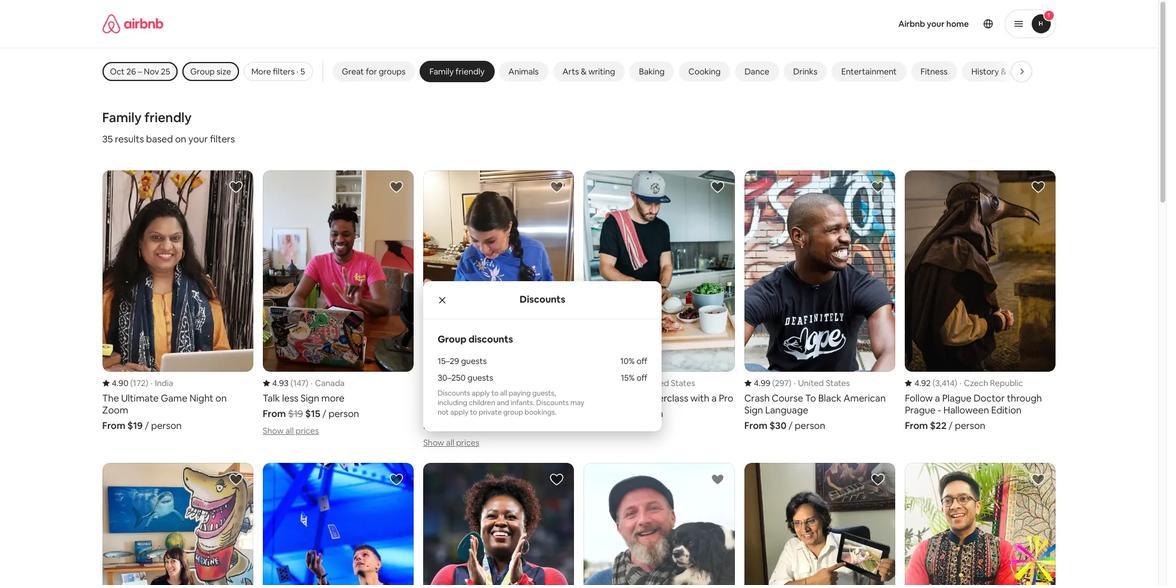 Task type: describe. For each thing, give the bounding box(es) containing it.
republic
[[990, 378, 1023, 389]]

35 results based on your filters
[[102, 133, 235, 145]]

15%
[[621, 373, 635, 383]]

based
[[146, 133, 173, 145]]

rating 4.98 out of 5; 1,363 reviews image
[[584, 378, 637, 389]]

writing
[[589, 66, 615, 77]]

rating 4.93 out of 5; 147 reviews image
[[263, 378, 308, 389]]

/ inside crash course to black american sign language group
[[789, 420, 793, 432]]

from for from $19 / person
[[102, 420, 125, 432]]

$22
[[930, 420, 947, 432]]

paying
[[509, 389, 531, 398]]

4.98
[[433, 378, 449, 389]]

guests for 15–29 guests
[[461, 356, 487, 367]]

172
[[133, 378, 146, 389]]

family friendly inside button
[[430, 66, 485, 77]]

all inside discounts apply to all paying guests, including children and infants. discounts may not apply to private group bookings.
[[500, 389, 507, 398]]

arts & writing
[[563, 66, 615, 77]]

culture
[[1009, 66, 1036, 77]]

drinks
[[794, 66, 818, 77]]

not
[[438, 408, 449, 417]]

drinks element
[[794, 66, 818, 77]]

( for from
[[291, 378, 293, 389]]

) for from $19
[[146, 378, 148, 389]]

and
[[497, 398, 509, 408]]

prices for $24
[[456, 438, 480, 448]]

dance
[[745, 66, 770, 77]]

from $19 $15 / person show all prices
[[263, 408, 359, 436]]

arts & writing button
[[553, 61, 625, 82]]

make mexican street tacos with a pro chef group
[[423, 171, 575, 449]]

4.93
[[272, 378, 289, 389]]

· inside talk less sign more group
[[311, 378, 313, 389]]

person inside the ultimate game night on zoom group
[[151, 420, 182, 432]]

& for history
[[1001, 66, 1007, 77]]

prices for $15
[[296, 426, 319, 436]]

family inside family friendly button
[[430, 66, 454, 77]]

person inside a sandwich masterclass with a pro group
[[633, 408, 664, 420]]

15–29 guests
[[438, 356, 487, 367]]

follow a plague doctor through prague - halloween edition group
[[905, 171, 1056, 432]]

( inside make mexican street tacos with a pro chef group
[[451, 378, 454, 389]]

$24
[[467, 420, 484, 432]]

dance button
[[735, 61, 779, 82]]

great for groups
[[342, 66, 406, 77]]

show for $19
[[263, 426, 284, 436]]

/ inside from $28 $24 / person show all prices
[[486, 420, 490, 432]]

discounts
[[469, 333, 513, 346]]

states inside a sandwich masterclass with a pro group
[[671, 378, 695, 389]]

family friendly button
[[420, 61, 494, 82]]

from for from $30 / person
[[745, 420, 768, 432]]

fitness element
[[921, 66, 948, 77]]

mexico
[[483, 378, 510, 389]]

· czech republic
[[960, 378, 1023, 389]]

for
[[366, 66, 377, 77]]

4.90 ( 172 )
[[112, 378, 148, 389]]

save this experience image inside talk less sign more group
[[389, 180, 404, 194]]

· united states
[[794, 378, 850, 389]]

& for arts
[[581, 66, 587, 77]]

297
[[775, 378, 789, 389]]

discounts for discounts apply to all paying guests, including children and infants. discounts may not apply to private group bookings.
[[438, 389, 470, 398]]

save this experience image inside follow a plague doctor through prague - halloween edition group
[[1032, 180, 1046, 194]]

friendly inside button
[[456, 66, 485, 77]]

fitness button
[[912, 61, 958, 82]]

from $19 / person
[[102, 420, 182, 432]]

great for groups element
[[342, 66, 406, 77]]

private
[[479, 408, 502, 417]]

1 vertical spatial friendly
[[144, 109, 192, 126]]

animals
[[509, 66, 539, 77]]

save this experience image inside make mexican street tacos with a pro chef group
[[550, 180, 564, 194]]

1,363
[[615, 378, 634, 389]]

$28
[[449, 420, 465, 432]]

group
[[504, 408, 523, 417]]

1,363 ) · united states
[[615, 378, 695, 389]]

· india
[[151, 378, 173, 389]]

arts & writing element
[[563, 66, 615, 77]]

baking
[[639, 66, 665, 77]]

from $22 / person
[[905, 420, 986, 432]]

entertainment button
[[832, 61, 907, 82]]

( for from $30
[[773, 378, 775, 389]]

30–250 guests
[[438, 373, 493, 383]]

) inside a sandwich masterclass with a pro group
[[634, 378, 637, 389]]

dance element
[[745, 66, 770, 77]]

5
[[300, 66, 305, 77]]

results
[[115, 133, 144, 145]]

entertainment
[[842, 66, 897, 77]]

off for 10% off
[[637, 356, 648, 367]]

from for from $19 $15 / person show all prices
[[263, 408, 286, 420]]

4.92
[[915, 378, 931, 389]]

bookings.
[[525, 408, 557, 417]]

· inside make mexican street tacos with a pro chef group
[[479, 378, 481, 389]]

discounts for discounts
[[520, 294, 566, 306]]

$19 for /
[[127, 420, 143, 432]]

guests for 30–250 guests
[[468, 373, 493, 383]]

save this experience image inside the ultimate game night on zoom group
[[229, 180, 243, 194]]

cooking
[[689, 66, 721, 77]]

rating 4.92 out of 5; 3,414 reviews image
[[905, 378, 958, 389]]

guests,
[[533, 389, 556, 398]]

from for from $28 $24 / person show all prices
[[423, 420, 447, 432]]

cooking element
[[689, 66, 721, 77]]

group
[[438, 333, 467, 346]]

discounts apply to all paying guests, including children and infants. discounts may not apply to private group bookings.
[[438, 389, 585, 417]]

show all prices button for $19
[[263, 426, 319, 436]]

india
[[155, 378, 173, 389]]

) for from $22
[[955, 378, 958, 389]]

children
[[469, 398, 495, 408]]

15% off
[[621, 373, 648, 383]]

groups
[[379, 66, 406, 77]]

on
[[175, 133, 186, 145]]

from $28 $24 / person show all prices
[[423, 420, 523, 448]]

) inside make mexican street tacos with a pro chef group
[[473, 378, 476, 389]]

10%
[[620, 356, 635, 367]]

$15
[[305, 408, 320, 420]]



Task type: locate. For each thing, give the bounding box(es) containing it.
off for 15% off
[[637, 373, 648, 383]]

person
[[329, 408, 359, 420], [633, 408, 664, 420], [151, 420, 182, 432], [492, 420, 523, 432], [795, 420, 826, 432], [955, 420, 986, 432]]

0 horizontal spatial united
[[644, 378, 669, 389]]

$19 inside the ultimate game night on zoom group
[[127, 420, 143, 432]]

states
[[671, 378, 695, 389], [826, 378, 850, 389]]

2 off from the top
[[637, 373, 648, 383]]

all for $24
[[446, 438, 454, 448]]

· left 5
[[297, 66, 299, 77]]

infants.
[[511, 398, 535, 408]]

show all prices button
[[263, 426, 319, 436], [423, 438, 480, 448]]

1 horizontal spatial to
[[492, 389, 499, 398]]

) inside follow a plague doctor through prague - halloween edition group
[[955, 378, 958, 389]]

( right 4.93
[[291, 378, 293, 389]]

2 vertical spatial all
[[446, 438, 454, 448]]

united inside a sandwich masterclass with a pro group
[[644, 378, 669, 389]]

1 horizontal spatial states
[[826, 378, 850, 389]]

· inside a sandwich masterclass with a pro group
[[639, 378, 641, 389]]

3 ( from the left
[[451, 378, 454, 389]]

1 off from the top
[[637, 356, 648, 367]]

4.93 ( 147 )
[[272, 378, 308, 389]]

0 vertical spatial family friendly
[[430, 66, 485, 77]]

person inside from $28 $24 / person show all prices
[[492, 420, 523, 432]]

history
[[972, 66, 999, 77]]

states right 15% off
[[671, 378, 695, 389]]

/ inside the ultimate game night on zoom group
[[145, 420, 149, 432]]

1 horizontal spatial friendly
[[456, 66, 485, 77]]

prices
[[296, 426, 319, 436], [456, 438, 480, 448]]

1 horizontal spatial apply
[[472, 389, 490, 398]]

1 vertical spatial show all prices button
[[423, 438, 480, 448]]

off right 15%
[[637, 373, 648, 383]]

history & culture button
[[962, 61, 1045, 82]]

) left czech on the right of page
[[955, 378, 958, 389]]

· inside the ultimate game night on zoom group
[[151, 378, 153, 389]]

to up private
[[492, 389, 499, 398]]

person right $30
[[795, 420, 826, 432]]

) right '4.99'
[[789, 378, 792, 389]]

united right 297
[[799, 378, 824, 389]]

0 vertical spatial filters
[[273, 66, 295, 77]]

( right '4.99'
[[773, 378, 775, 389]]

states inside crash course to black american sign language group
[[826, 378, 850, 389]]

0 vertical spatial off
[[637, 356, 648, 367]]

2 ) from the left
[[306, 378, 308, 389]]

1 horizontal spatial $19
[[288, 408, 303, 420]]

0 horizontal spatial &
[[581, 66, 587, 77]]

0 vertical spatial all
[[500, 389, 507, 398]]

off right 10%
[[637, 356, 648, 367]]

1 ) from the left
[[146, 378, 148, 389]]

2 & from the left
[[1001, 66, 1007, 77]]

4.99
[[754, 378, 771, 389]]

1 horizontal spatial show all prices button
[[423, 438, 480, 448]]

rating 4.99 out of 5; 297 reviews image
[[745, 378, 792, 389]]

1 vertical spatial prices
[[456, 438, 480, 448]]

save this experience image
[[550, 180, 564, 194], [871, 180, 886, 194], [229, 473, 243, 487], [711, 473, 725, 487]]

show all prices button down $28
[[423, 438, 480, 448]]

history & culture
[[972, 66, 1036, 77]]

from inside follow a plague doctor through prague - halloween edition group
[[905, 420, 928, 432]]

canada
[[315, 378, 345, 389]]

the ultimate game night on zoom group
[[102, 171, 253, 432]]

0 horizontal spatial friendly
[[144, 109, 192, 126]]

0 vertical spatial to
[[492, 389, 499, 398]]

) inside the ultimate game night on zoom group
[[146, 378, 148, 389]]

all inside from $28 $24 / person show all prices
[[446, 438, 454, 448]]

2 ( from the left
[[291, 378, 293, 389]]

5 ) from the left
[[789, 378, 792, 389]]

guests down 15–29 guests
[[468, 373, 493, 383]]

)
[[146, 378, 148, 389], [306, 378, 308, 389], [473, 378, 476, 389], [634, 378, 637, 389], [789, 378, 792, 389], [955, 378, 958, 389]]

/ right $22
[[949, 420, 953, 432]]

35
[[102, 133, 113, 145]]

$19 for $15
[[288, 408, 303, 420]]

0 horizontal spatial show all prices button
[[263, 426, 319, 436]]

your
[[188, 133, 208, 145]]

save this experience image
[[229, 180, 243, 194], [389, 180, 404, 194], [711, 180, 725, 194], [1032, 180, 1046, 194], [389, 473, 404, 487], [550, 473, 564, 487], [871, 473, 886, 487], [1032, 473, 1046, 487]]

great
[[342, 66, 364, 77]]

from down 4.93
[[263, 408, 286, 420]]

30–250
[[438, 373, 466, 383]]

3 ) from the left
[[473, 378, 476, 389]]

1 vertical spatial show
[[423, 438, 444, 448]]

prices inside from $19 $15 / person show all prices
[[296, 426, 319, 436]]

filters
[[273, 66, 295, 77], [210, 133, 235, 145]]

all down 4.93 ( 147 )
[[286, 426, 294, 436]]

0 horizontal spatial states
[[671, 378, 695, 389]]

prices inside from $28 $24 / person show all prices
[[456, 438, 480, 448]]

1 horizontal spatial &
[[1001, 66, 1007, 77]]

rating 4.90 out of 5; 172 reviews image
[[102, 378, 148, 389]]

show down not
[[423, 438, 444, 448]]

1 vertical spatial family
[[102, 109, 142, 126]]

· left czech on the right of page
[[960, 378, 962, 389]]

) up children
[[473, 378, 476, 389]]

) for from $30
[[789, 378, 792, 389]]

prices down $15
[[296, 426, 319, 436]]

) inside crash course to black american sign language group
[[789, 378, 792, 389]]

4.99 ( 297 )
[[754, 378, 792, 389]]

save this experience image inside a sandwich masterclass with a pro group
[[711, 180, 725, 194]]

from inside the ultimate game night on zoom group
[[102, 420, 125, 432]]

( right 4.90
[[130, 378, 133, 389]]

apply up private
[[472, 389, 490, 398]]

$19 down the 172
[[127, 420, 143, 432]]

/ right $24
[[486, 420, 490, 432]]

show all prices button inside make mexican street tacos with a pro chef group
[[423, 438, 480, 448]]

apply up $28
[[451, 408, 469, 417]]

2 united from the left
[[799, 378, 824, 389]]

0 vertical spatial show
[[263, 426, 284, 436]]

/ down the 172
[[145, 420, 149, 432]]

0 horizontal spatial $19
[[127, 420, 143, 432]]

guests
[[461, 356, 487, 367], [468, 373, 493, 383]]

animals element
[[509, 66, 539, 77]]

0 horizontal spatial apply
[[451, 408, 469, 417]]

family up 'results'
[[102, 109, 142, 126]]

to up $24
[[470, 408, 477, 417]]

profile element
[[683, 0, 1056, 48]]

family right groups
[[430, 66, 454, 77]]

baking button
[[630, 61, 674, 82]]

1 horizontal spatial united
[[799, 378, 824, 389]]

from left $30
[[745, 420, 768, 432]]

1 horizontal spatial show
[[423, 438, 444, 448]]

/ inside a sandwich masterclass with a pro group
[[627, 408, 631, 420]]

friendly
[[456, 66, 485, 77], [144, 109, 192, 126]]

person right $15
[[329, 408, 359, 420]]

off
[[637, 356, 648, 367], [637, 373, 648, 383]]

· right the 172
[[151, 378, 153, 389]]

from $30 / person
[[745, 420, 826, 432]]

1 vertical spatial apply
[[451, 408, 469, 417]]

6 ) from the left
[[955, 378, 958, 389]]

united inside crash course to black american sign language group
[[799, 378, 824, 389]]

& inside history & culture button
[[1001, 66, 1007, 77]]

4 ) from the left
[[634, 378, 637, 389]]

147
[[293, 378, 306, 389]]

1 vertical spatial to
[[470, 408, 477, 417]]

friendly left animals on the left
[[456, 66, 485, 77]]

show inside from $19 $15 / person show all prices
[[263, 426, 284, 436]]

·
[[297, 66, 299, 77], [151, 378, 153, 389], [311, 378, 313, 389], [479, 378, 481, 389], [639, 378, 641, 389], [794, 378, 796, 389], [960, 378, 962, 389]]

· right 4,641
[[479, 378, 481, 389]]

including
[[438, 398, 468, 408]]

czech
[[964, 378, 989, 389]]

arts
[[563, 66, 579, 77]]

( for from $19
[[130, 378, 133, 389]]

3,414
[[936, 378, 955, 389]]

from inside crash course to black american sign language group
[[745, 420, 768, 432]]

from for from $22 / person
[[905, 420, 928, 432]]

4.98 ( 4,641 ) · mexico
[[433, 378, 510, 389]]

/ inside follow a plague doctor through prague - halloween edition group
[[949, 420, 953, 432]]

· right 297
[[794, 378, 796, 389]]

0 horizontal spatial family friendly
[[102, 109, 192, 126]]

entertainment element
[[842, 66, 897, 77]]

1 vertical spatial family friendly
[[102, 109, 192, 126]]

from left $22
[[905, 420, 928, 432]]

talk less sign more group
[[263, 171, 414, 437]]

) for from
[[306, 378, 308, 389]]

4.90
[[112, 378, 128, 389]]

filters right the your
[[210, 133, 235, 145]]

discounts dialog
[[423, 281, 662, 432]]

person down group at left
[[492, 420, 523, 432]]

person right $22
[[955, 420, 986, 432]]

/ right $15
[[322, 408, 327, 420]]

all inside from $19 $15 / person show all prices
[[286, 426, 294, 436]]

/ right $30
[[789, 420, 793, 432]]

apply
[[472, 389, 490, 398], [451, 408, 469, 417]]

all for $15
[[286, 426, 294, 436]]

show all prices button inside talk less sign more group
[[263, 426, 319, 436]]

( inside follow a plague doctor through prague - halloween edition group
[[933, 378, 936, 389]]

$19 left $15
[[288, 408, 303, 420]]

& right arts
[[581, 66, 587, 77]]

5 ( from the left
[[933, 378, 936, 389]]

discounts
[[520, 294, 566, 306], [438, 389, 470, 398], [536, 398, 569, 408]]

· canada
[[311, 378, 345, 389]]

1 horizontal spatial filters
[[273, 66, 295, 77]]

0 vertical spatial friendly
[[456, 66, 485, 77]]

all down $28
[[446, 438, 454, 448]]

1 united from the left
[[644, 378, 669, 389]]

) left '· canada'
[[306, 378, 308, 389]]

/ person
[[627, 408, 664, 420]]

rating 4.98 out of 5; 4,641 reviews image
[[423, 378, 476, 389]]

animals button
[[499, 61, 548, 82]]

(
[[130, 378, 133, 389], [291, 378, 293, 389], [451, 378, 454, 389], [773, 378, 775, 389], [933, 378, 936, 389]]

person inside from $19 $15 / person show all prices
[[329, 408, 359, 420]]

0 horizontal spatial all
[[286, 426, 294, 436]]

· right 15%
[[639, 378, 641, 389]]

0 vertical spatial prices
[[296, 426, 319, 436]]

family friendly element
[[430, 66, 485, 77]]

show
[[263, 426, 284, 436], [423, 438, 444, 448]]

person down india
[[151, 420, 182, 432]]

1 vertical spatial off
[[637, 373, 648, 383]]

& left culture
[[1001, 66, 1007, 77]]

( inside the ultimate game night on zoom group
[[130, 378, 133, 389]]

/ down 1,363 at the right bottom of the page
[[627, 408, 631, 420]]

0 horizontal spatial to
[[470, 408, 477, 417]]

cooking button
[[679, 61, 731, 82]]

filters left 5
[[273, 66, 295, 77]]

person down 1,363 ) · united states on the bottom
[[633, 408, 664, 420]]

$19
[[288, 408, 303, 420], [127, 420, 143, 432]]

from down not
[[423, 420, 447, 432]]

show all prices button for $28
[[423, 438, 480, 448]]

2 horizontal spatial all
[[500, 389, 507, 398]]

show all prices button down $15
[[263, 426, 319, 436]]

1 & from the left
[[581, 66, 587, 77]]

show for $28
[[423, 438, 444, 448]]

all
[[500, 389, 507, 398], [286, 426, 294, 436], [446, 438, 454, 448]]

1 horizontal spatial family friendly
[[430, 66, 485, 77]]

crash course to black american sign language group
[[745, 171, 896, 432]]

united
[[644, 378, 669, 389], [799, 378, 824, 389]]

1 horizontal spatial all
[[446, 438, 454, 448]]

1 states from the left
[[671, 378, 695, 389]]

1 vertical spatial all
[[286, 426, 294, 436]]

states right 297
[[826, 378, 850, 389]]

from down 4.90
[[102, 420, 125, 432]]

4 ( from the left
[[773, 378, 775, 389]]

0 vertical spatial family
[[430, 66, 454, 77]]

( right 4.92
[[933, 378, 936, 389]]

1 ( from the left
[[130, 378, 133, 389]]

0 horizontal spatial show
[[263, 426, 284, 436]]

friendly up 35 results based on your filters
[[144, 109, 192, 126]]

&
[[581, 66, 587, 77], [1001, 66, 1007, 77]]

) down 10% off
[[634, 378, 637, 389]]

0 vertical spatial guests
[[461, 356, 487, 367]]

2 states from the left
[[826, 378, 850, 389]]

may
[[571, 398, 585, 408]]

family
[[430, 66, 454, 77], [102, 109, 142, 126]]

a sandwich masterclass with a pro group
[[584, 171, 735, 420]]

$19 inside from $19 $15 / person show all prices
[[288, 408, 303, 420]]

person inside crash course to black american sign language group
[[795, 420, 826, 432]]

· right 147
[[311, 378, 313, 389]]

1 horizontal spatial prices
[[456, 438, 480, 448]]

( right 4.98
[[451, 378, 454, 389]]

10% off
[[620, 356, 648, 367]]

united right 15%
[[644, 378, 669, 389]]

· inside follow a plague doctor through prague - halloween edition group
[[960, 378, 962, 389]]

from
[[263, 408, 286, 420], [102, 420, 125, 432], [423, 420, 447, 432], [745, 420, 768, 432], [905, 420, 928, 432]]

( for from $22
[[933, 378, 936, 389]]

0 horizontal spatial filters
[[210, 133, 235, 145]]

& inside arts & writing button
[[581, 66, 587, 77]]

( inside talk less sign more group
[[291, 378, 293, 389]]

great for groups button
[[333, 61, 415, 82]]

) inside talk less sign more group
[[306, 378, 308, 389]]

$30
[[770, 420, 787, 432]]

0 horizontal spatial family
[[102, 109, 142, 126]]

15–29
[[438, 356, 459, 367]]

more filters · 5
[[251, 66, 305, 77]]

group discounts
[[438, 333, 513, 346]]

4,641
[[454, 378, 473, 389]]

4.92 ( 3,414 )
[[915, 378, 958, 389]]

show inside from $28 $24 / person show all prices
[[423, 438, 444, 448]]

1 vertical spatial filters
[[210, 133, 235, 145]]

1 horizontal spatial family
[[430, 66, 454, 77]]

guests up 30–250 guests
[[461, 356, 487, 367]]

· inside crash course to black american sign language group
[[794, 378, 796, 389]]

all left paying
[[500, 389, 507, 398]]

from inside from $28 $24 / person show all prices
[[423, 420, 447, 432]]

baking element
[[639, 66, 665, 77]]

0 horizontal spatial prices
[[296, 426, 319, 436]]

from inside from $19 $15 / person show all prices
[[263, 408, 286, 420]]

0 vertical spatial show all prices button
[[263, 426, 319, 436]]

0 vertical spatial apply
[[472, 389, 490, 398]]

family friendly
[[430, 66, 485, 77], [102, 109, 192, 126]]

/ inside from $19 $15 / person show all prices
[[322, 408, 327, 420]]

1 vertical spatial guests
[[468, 373, 493, 383]]

more
[[251, 66, 271, 77]]

prices down $24
[[456, 438, 480, 448]]

show down 4.93
[[263, 426, 284, 436]]

person inside follow a plague doctor through prague - halloween edition group
[[955, 420, 986, 432]]

history & culture element
[[972, 66, 1036, 77]]

fitness
[[921, 66, 948, 77]]

( inside crash course to black american sign language group
[[773, 378, 775, 389]]

) left the · india
[[146, 378, 148, 389]]

drinks button
[[784, 61, 827, 82]]

to
[[492, 389, 499, 398], [470, 408, 477, 417]]



Task type: vqa. For each thing, say whether or not it's contained in the screenshot.
Dwell inside the Groveland, California Featured In Dwell Dec 4 – 9 $367 Night
no



